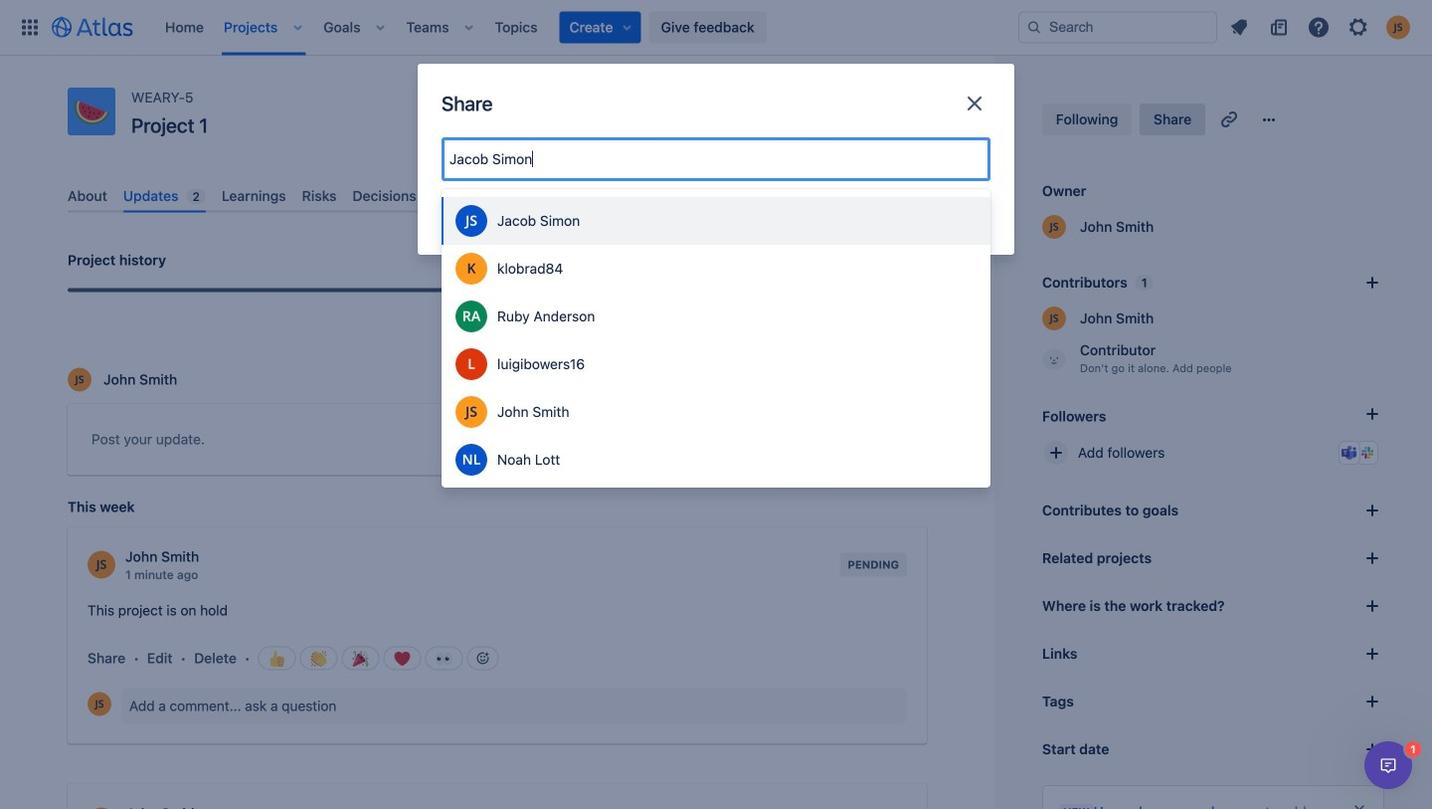 Task type: describe. For each thing, give the bounding box(es) containing it.
Search field
[[1019, 11, 1218, 43]]

:tada: image
[[353, 651, 369, 667]]

close banner image
[[1352, 802, 1368, 809]]

close modal image
[[963, 92, 987, 115]]

:heart: image
[[395, 651, 411, 667]]



Task type: vqa. For each thing, say whether or not it's contained in the screenshot.
text box
yes



Task type: locate. For each thing, give the bounding box(es) containing it.
None text field
[[450, 149, 536, 169]]

None search field
[[1019, 11, 1218, 43]]

:tada: image
[[353, 651, 369, 667]]

:heart: image
[[395, 651, 411, 667]]

add follower image
[[1045, 441, 1069, 465]]

search image
[[1027, 19, 1043, 35]]

help image
[[1308, 15, 1331, 39]]

add a follower image
[[1361, 402, 1385, 426]]

dialog
[[1365, 741, 1413, 789]]

top element
[[12, 0, 1019, 55]]

:thumbsup: image
[[269, 651, 285, 667], [269, 651, 285, 667]]

slack logo showing nan channels are connected to this project image
[[1360, 445, 1376, 461]]

:eyes: image
[[436, 651, 452, 667], [436, 651, 452, 667]]

Main content area, start typing to enter text. text field
[[92, 428, 904, 458]]

msteams logo showing  channels are connected to this project image
[[1342, 445, 1358, 461]]

:clap: image
[[311, 651, 327, 667], [311, 651, 327, 667]]

tab list
[[60, 180, 935, 213]]

banner
[[0, 0, 1433, 56]]



